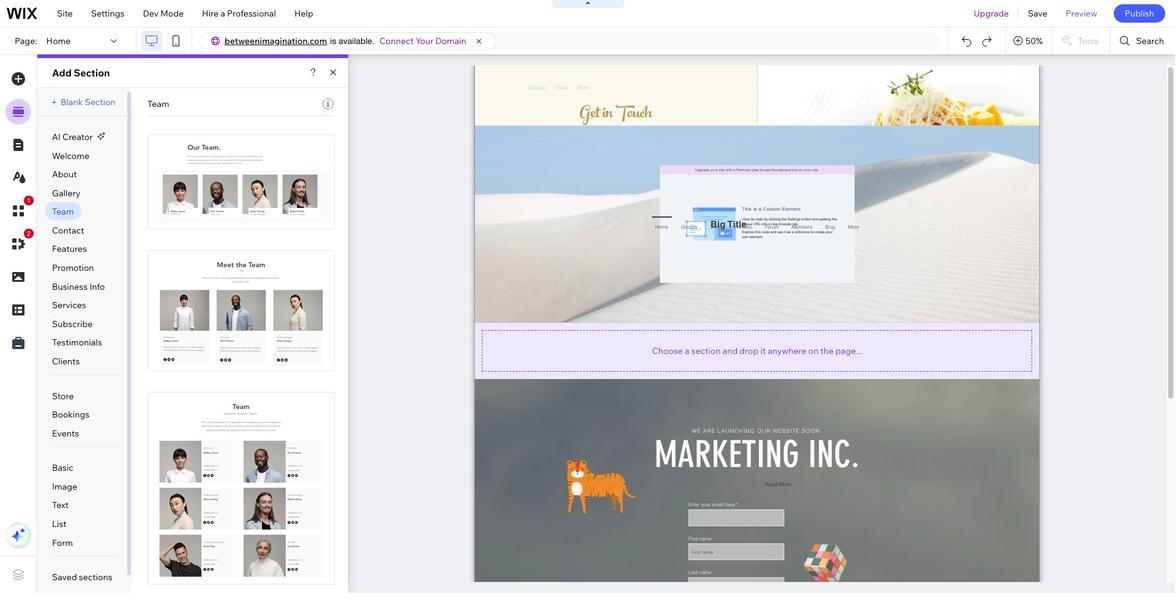 Task type: locate. For each thing, give the bounding box(es) containing it.
hire
[[202, 8, 219, 19]]

your
[[416, 36, 434, 47]]

1
[[27, 197, 31, 204]]

team
[[148, 99, 169, 110], [52, 206, 74, 217]]

promotion
[[52, 263, 94, 274]]

creator
[[62, 132, 93, 143]]

0 vertical spatial team
[[148, 99, 169, 110]]

hire a professional
[[202, 8, 276, 19]]

it
[[761, 346, 766, 357]]

on
[[808, 346, 819, 357]]

basic
[[52, 463, 73, 474]]

drop
[[740, 346, 759, 357]]

0 horizontal spatial a
[[221, 8, 225, 19]]

contact
[[52, 225, 84, 236]]

page...
[[836, 346, 862, 357]]

clients
[[52, 356, 80, 367]]

available.
[[339, 36, 375, 46]]

saved sections
[[52, 572, 112, 583]]

0 vertical spatial a
[[221, 8, 225, 19]]

0 vertical spatial section
[[74, 67, 110, 79]]

blank section
[[61, 97, 116, 108]]

1 vertical spatial team
[[52, 206, 74, 217]]

1 button
[[6, 196, 34, 224]]

help
[[294, 8, 313, 19]]

mode
[[160, 8, 184, 19]]

features
[[52, 244, 87, 255]]

gallery
[[52, 188, 80, 199]]

publish
[[1125, 8, 1154, 19]]

section right blank
[[85, 97, 116, 108]]

upgrade
[[974, 8, 1009, 19]]

publish button
[[1114, 4, 1165, 23]]

site
[[57, 8, 73, 19]]

section
[[74, 67, 110, 79], [85, 97, 116, 108]]

a left the section
[[685, 346, 689, 357]]

2
[[27, 230, 31, 237]]

subscribe
[[52, 319, 93, 330]]

a right hire
[[221, 8, 225, 19]]

text
[[52, 500, 69, 511]]

ai creator
[[52, 132, 93, 143]]

1 vertical spatial section
[[85, 97, 116, 108]]

ai
[[52, 132, 61, 143]]

save button
[[1019, 0, 1057, 27]]

testimonials
[[52, 337, 102, 349]]

a
[[221, 8, 225, 19], [685, 346, 689, 357]]

1 vertical spatial a
[[685, 346, 689, 357]]

form
[[52, 538, 73, 549]]

dev mode
[[143, 8, 184, 19]]

add section
[[52, 67, 110, 79]]

1 horizontal spatial a
[[685, 346, 689, 357]]

choose
[[652, 346, 683, 357]]

preview
[[1066, 8, 1097, 19]]

section up the blank section
[[74, 67, 110, 79]]

dev
[[143, 8, 159, 19]]



Task type: vqa. For each thing, say whether or not it's contained in the screenshot.
Tools button
yes



Task type: describe. For each thing, give the bounding box(es) containing it.
business info
[[52, 281, 105, 292]]

is
[[330, 36, 336, 46]]

betweenimagination.com
[[225, 36, 327, 47]]

choose a section and drop it anywhere on the page...
[[652, 346, 862, 357]]

search
[[1136, 36, 1164, 47]]

preview button
[[1057, 0, 1107, 27]]

search button
[[1111, 28, 1175, 54]]

1 horizontal spatial team
[[148, 99, 169, 110]]

a for professional
[[221, 8, 225, 19]]

section
[[691, 346, 721, 357]]

save
[[1028, 8, 1048, 19]]

the
[[821, 346, 834, 357]]

and
[[723, 346, 738, 357]]

business
[[52, 281, 88, 292]]

image
[[52, 482, 77, 493]]

is available. connect your domain
[[330, 36, 466, 47]]

connect
[[379, 36, 414, 47]]

section for blank section
[[85, 97, 116, 108]]

settings
[[91, 8, 125, 19]]

domain
[[435, 36, 466, 47]]

events
[[52, 428, 79, 439]]

anywhere
[[768, 346, 807, 357]]

welcome
[[52, 150, 89, 161]]

50% button
[[1006, 28, 1052, 54]]

a for section
[[685, 346, 689, 357]]

info
[[90, 281, 105, 292]]

add
[[52, 67, 72, 79]]

services
[[52, 300, 86, 311]]

sections
[[79, 572, 112, 583]]

50%
[[1026, 36, 1043, 47]]

about
[[52, 169, 77, 180]]

blank
[[61, 97, 83, 108]]

list
[[52, 519, 67, 530]]

tools
[[1078, 36, 1099, 47]]

2 button
[[6, 229, 34, 257]]

tools button
[[1052, 28, 1110, 54]]

section for add section
[[74, 67, 110, 79]]

bookings
[[52, 410, 90, 421]]

professional
[[227, 8, 276, 19]]

home
[[46, 36, 71, 47]]

saved
[[52, 572, 77, 583]]

0 horizontal spatial team
[[52, 206, 74, 217]]

store
[[52, 391, 74, 402]]



